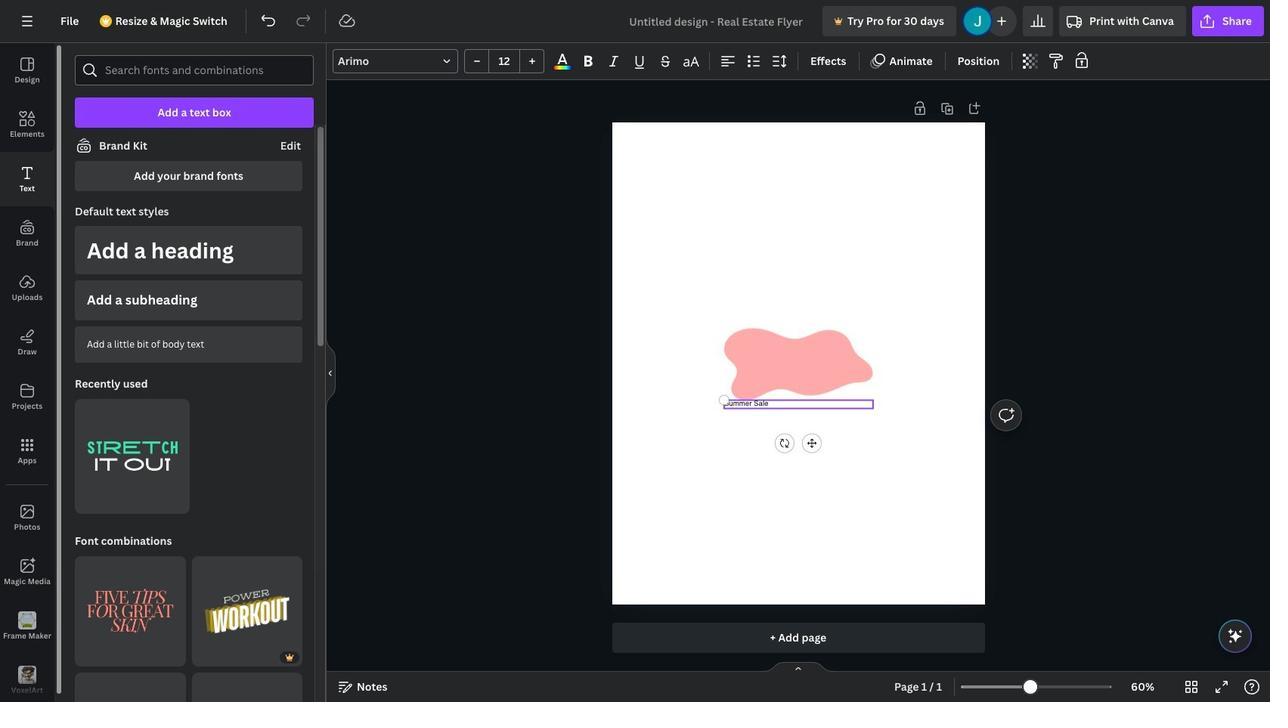 Task type: locate. For each thing, give the bounding box(es) containing it.
main menu bar
[[0, 0, 1271, 43]]

hide image
[[326, 337, 336, 409]]

– – number field
[[494, 54, 515, 68]]

show pages image
[[762, 662, 835, 674]]

None text field
[[724, 399, 873, 409]]

group
[[464, 49, 545, 73], [75, 390, 190, 514], [75, 547, 186, 667], [192, 547, 303, 667], [75, 664, 186, 703], [192, 664, 303, 703]]



Task type: describe. For each thing, give the bounding box(es) containing it.
side panel tab list
[[0, 43, 54, 703]]

color range image
[[555, 66, 571, 70]]

Search fonts and combinations search field
[[105, 56, 284, 85]]

Zoom button
[[1119, 675, 1168, 700]]

Design title text field
[[617, 6, 817, 36]]



Task type: vqa. For each thing, say whether or not it's contained in the screenshot.
DESIGN TITLE TEXT FIELD
yes



